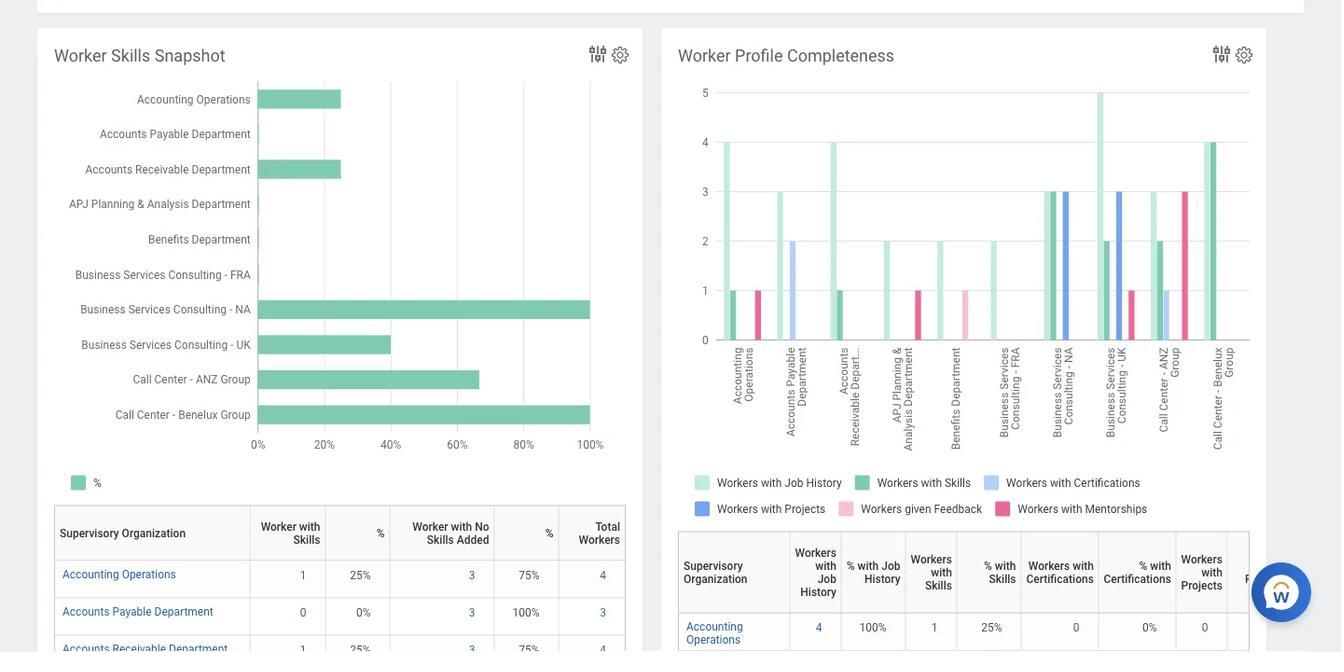 Task type: vqa. For each thing, say whether or not it's contained in the screenshot.
left 1
yes



Task type: describe. For each thing, give the bounding box(es) containing it.
job for workers with job history
[[818, 572, 837, 585]]

workers with certifications
[[1027, 559, 1094, 585]]

worker with no skills added
[[413, 520, 489, 546]]

1 horizontal spatial 0% button
[[1143, 620, 1160, 635]]

2 horizontal spatial 0 button
[[1203, 620, 1212, 635]]

% with skills button
[[962, 531, 1029, 612]]

operations for profile
[[687, 633, 741, 646]]

workers with job history button
[[795, 531, 849, 612]]

with for workers with projects
[[1202, 566, 1223, 579]]

configure and view chart data image for worker skills snapshot
[[587, 43, 609, 66]]

3 for 75%
[[469, 569, 475, 582]]

profile
[[735, 46, 783, 66]]

supervisory organization button for profile
[[684, 531, 797, 612]]

supervisory organization button for skills
[[60, 505, 257, 560]]

0 horizontal spatial 25% button
[[350, 568, 374, 583]]

0 for the right 0 button
[[1203, 621, 1209, 634]]

no
[[475, 520, 489, 533]]

1 % button from the left
[[331, 505, 397, 560]]

history for % with job history
[[865, 572, 901, 585]]

supervisory for skills
[[60, 527, 119, 540]]

1 horizontal spatial 0 button
[[1074, 620, 1083, 635]]

2 % button from the left
[[500, 505, 566, 560]]

% with certifications button
[[1104, 531, 1184, 612]]

% left total workers button
[[546, 527, 554, 540]]

3 button for 100%
[[469, 605, 478, 620]]

skills inside "worker with no skills added"
[[427, 533, 454, 546]]

workers with certifications button
[[1027, 531, 1106, 612]]

1 horizontal spatial 100% button
[[860, 620, 890, 635]]

0 for 0 button to the middle
[[1074, 621, 1080, 634]]

1 for top 1 button
[[300, 569, 307, 582]]

with for % with job history
[[858, 559, 879, 572]]

accounting for skills
[[63, 568, 119, 581]]

accounting operations link for profile
[[687, 616, 743, 646]]

workers inside worker skills snapshot element
[[579, 533, 620, 546]]

0 horizontal spatial 0 button
[[300, 605, 309, 620]]

100% inside worker skills snapshot element
[[513, 606, 540, 619]]

worker skills snapshot element
[[37, 28, 643, 652]]

workers for workers with skills
[[911, 553, 953, 566]]

with for % with projects
[[1266, 559, 1287, 572]]

accounting for profile
[[687, 620, 743, 633]]

3 for 100%
[[469, 606, 475, 619]]

with for workers with certifications
[[1073, 559, 1094, 572]]

worker for worker skills snapshot
[[54, 46, 107, 66]]

supervisory organization for skills
[[60, 527, 186, 540]]

25% button inside worker profile completeness element
[[982, 620, 1005, 635]]

total workers button
[[564, 520, 620, 546]]

worker with skills button
[[255, 505, 333, 560]]

% with projects image
[[1236, 620, 1284, 635]]

accounting operations for skills
[[63, 568, 176, 581]]

25% for the leftmost the 25% button
[[350, 569, 371, 582]]

added
[[457, 533, 489, 546]]

3 button for 75%
[[469, 568, 478, 583]]

projects for %
[[1246, 572, 1287, 585]]

% with job history button
[[847, 531, 913, 612]]

total
[[596, 520, 620, 533]]

worker for worker with no skills added
[[413, 520, 448, 533]]

accounting operations link for skills
[[63, 564, 176, 581]]

history for workers with job history
[[801, 585, 837, 598]]

75% button
[[519, 568, 543, 583]]

0 for 0 button to the left
[[300, 606, 307, 619]]

100% inside worker profile completeness element
[[860, 621, 887, 634]]

worker profile completeness
[[678, 46, 895, 66]]

accounts
[[63, 605, 110, 618]]

1 horizontal spatial 1 button
[[932, 620, 941, 635]]



Task type: locate. For each thing, give the bounding box(es) containing it.
1 horizontal spatial accounting operations
[[687, 620, 743, 646]]

1 inside worker profile completeness element
[[932, 621, 938, 634]]

0 horizontal spatial 4
[[600, 569, 607, 582]]

1 inside worker skills snapshot element
[[300, 569, 307, 582]]

0 horizontal spatial configure and view chart data image
[[587, 43, 609, 66]]

0 horizontal spatial 100% button
[[513, 605, 543, 620]]

0 vertical spatial accounting
[[63, 568, 119, 581]]

1 vertical spatial 4
[[816, 621, 823, 634]]

0 horizontal spatial accounting operations
[[63, 568, 176, 581]]

1 horizontal spatial 0
[[1074, 621, 1080, 634]]

4 down workers with job history
[[816, 621, 823, 634]]

1 horizontal spatial 0%
[[1143, 621, 1157, 634]]

100% button down % with job history
[[860, 620, 890, 635]]

configure and view chart data image left configure worker profile completeness icon
[[1211, 43, 1234, 66]]

1 horizontal spatial certifications
[[1104, 572, 1172, 585]]

workers with skills button
[[911, 553, 953, 592]]

organization inside worker skills snapshot element
[[122, 527, 186, 540]]

accounting operations link inside worker profile completeness element
[[687, 616, 743, 646]]

4 button down workers with job history
[[816, 620, 825, 635]]

workers inside workers with certifications
[[1029, 559, 1070, 572]]

4 for the topmost 4 button
[[600, 569, 607, 582]]

0 horizontal spatial % button
[[331, 505, 397, 560]]

0 vertical spatial operations
[[122, 568, 176, 581]]

0 down the worker with skills in the left bottom of the page
[[300, 606, 307, 619]]

workers with skills
[[911, 553, 953, 592]]

0% button
[[356, 605, 374, 620], [1143, 620, 1160, 635]]

worker for worker profile completeness
[[678, 46, 731, 66]]

operations for skills
[[122, 568, 176, 581]]

accounting operations inside worker profile completeness element
[[687, 620, 743, 646]]

1 vertical spatial 1
[[932, 621, 938, 634]]

workers with job history
[[795, 546, 837, 598]]

workers
[[579, 533, 620, 546], [795, 546, 837, 559], [911, 553, 953, 566], [1182, 553, 1223, 566], [1029, 559, 1070, 572]]

with inside workers with job history
[[816, 559, 837, 572]]

% inside % with job history
[[847, 559, 855, 572]]

1 horizontal spatial supervisory organization
[[684, 559, 748, 585]]

with
[[299, 520, 321, 533], [451, 520, 472, 533], [816, 559, 837, 572], [858, 559, 879, 572], [995, 559, 1017, 572], [1073, 559, 1094, 572], [1151, 559, 1172, 572], [1266, 559, 1287, 572], [931, 566, 953, 579], [1202, 566, 1223, 579]]

job for % with job history
[[882, 559, 901, 572]]

% with certifications
[[1104, 559, 1172, 585]]

4 button down 'total workers'
[[600, 568, 609, 583]]

accounting operations for profile
[[687, 620, 743, 646]]

history inside % with job history
[[865, 572, 901, 585]]

0 down workers with certifications 'button'
[[1074, 621, 1080, 634]]

payable
[[112, 605, 152, 618]]

1 vertical spatial 4 button
[[816, 620, 825, 635]]

1 button down "worker with skills" button
[[300, 568, 309, 583]]

operations inside worker skills snapshot element
[[122, 568, 176, 581]]

0 button down workers with certifications 'button'
[[1074, 620, 1083, 635]]

% button up 75% button
[[500, 505, 566, 560]]

configure and view chart data image
[[587, 43, 609, 66], [1211, 43, 1234, 66]]

operations
[[122, 568, 176, 581], [687, 633, 741, 646]]

1 vertical spatial organization
[[684, 572, 748, 585]]

organization for profile
[[684, 572, 748, 585]]

operations inside worker profile completeness element
[[687, 633, 741, 646]]

1 vertical spatial 25%
[[982, 621, 1003, 634]]

accounts payable department
[[63, 605, 213, 618]]

history left workers with skills
[[865, 572, 901, 585]]

0%
[[356, 606, 371, 619], [1143, 621, 1157, 634]]

4
[[600, 569, 607, 582], [816, 621, 823, 634]]

0 button
[[300, 605, 309, 620], [1074, 620, 1083, 635], [1203, 620, 1212, 635]]

skills for % with skills
[[990, 572, 1017, 585]]

% inside % with projects
[[1255, 559, 1263, 572]]

% for % with job history
[[847, 559, 855, 572]]

organization for skills
[[122, 527, 186, 540]]

1 horizontal spatial 4 button
[[816, 620, 825, 635]]

workers with projects
[[1182, 553, 1223, 592]]

accounting operations
[[63, 568, 176, 581], [687, 620, 743, 646]]

0 button down "worker with skills" button
[[300, 605, 309, 620]]

1 vertical spatial supervisory organization
[[684, 559, 748, 585]]

supervisory organization
[[60, 527, 186, 540], [684, 559, 748, 585]]

with for % with skills
[[995, 559, 1017, 572]]

1 horizontal spatial history
[[865, 572, 901, 585]]

department
[[154, 605, 213, 618]]

1 horizontal spatial supervisory
[[684, 559, 743, 572]]

0 vertical spatial 0%
[[356, 606, 371, 619]]

organization inside worker profile completeness element
[[684, 572, 748, 585]]

0% inside worker skills snapshot element
[[356, 606, 371, 619]]

0 vertical spatial 1 button
[[300, 568, 309, 583]]

job inside % with job history
[[882, 559, 901, 572]]

% right workers with projects button
[[1255, 559, 1263, 572]]

1 down workers with skills
[[932, 621, 938, 634]]

4 down 'total workers'
[[600, 569, 607, 582]]

0 horizontal spatial operations
[[122, 568, 176, 581]]

with inside % with projects
[[1266, 559, 1287, 572]]

workers for workers with projects
[[1182, 553, 1223, 566]]

0 horizontal spatial 4 button
[[600, 568, 609, 583]]

4 button
[[600, 568, 609, 583], [816, 620, 825, 635]]

1 vertical spatial 1 button
[[932, 620, 941, 635]]

25% inside worker profile completeness element
[[982, 621, 1003, 634]]

25% for the 25% button inside the worker profile completeness element
[[982, 621, 1003, 634]]

accounting operations link inside worker skills snapshot element
[[63, 564, 176, 581]]

supervisory organization inside worker profile completeness element
[[684, 559, 748, 585]]

with inside workers with projects
[[1202, 566, 1223, 579]]

workers for workers with certifications
[[1029, 559, 1070, 572]]

projects for workers
[[1182, 579, 1223, 592]]

organization
[[122, 527, 186, 540], [684, 572, 748, 585]]

0 horizontal spatial supervisory
[[60, 527, 119, 540]]

0 horizontal spatial supervisory organization
[[60, 527, 186, 540]]

0 horizontal spatial projects
[[1182, 579, 1223, 592]]

job inside workers with job history
[[818, 572, 837, 585]]

0 vertical spatial 4 button
[[600, 568, 609, 583]]

100% down % with job history
[[860, 621, 887, 634]]

worker inside "worker with no skills added"
[[413, 520, 448, 533]]

% button right the worker with skills in the left bottom of the page
[[331, 505, 397, 560]]

% with projects
[[1246, 559, 1287, 585]]

%
[[377, 527, 385, 540], [546, 527, 554, 540], [847, 559, 855, 572], [984, 559, 993, 572], [1140, 559, 1148, 572], [1255, 559, 1263, 572]]

supervisory inside worker profile completeness element
[[684, 559, 743, 572]]

projects left % with projects button
[[1182, 579, 1223, 592]]

configure and view chart data image for worker profile completeness
[[1211, 43, 1234, 66]]

0 horizontal spatial accounting operations link
[[63, 564, 176, 581]]

certifications inside "button"
[[1104, 572, 1172, 585]]

% left worker with no skills added button on the left bottom
[[377, 527, 385, 540]]

configure worker profile completeness image
[[1234, 45, 1255, 66]]

2 horizontal spatial 0
[[1203, 621, 1209, 634]]

% with job history
[[847, 559, 901, 585]]

100% button down 75%
[[513, 605, 543, 620]]

supervisory organization button
[[60, 505, 257, 560], [684, 531, 797, 612]]

with for workers with job history
[[816, 559, 837, 572]]

0 horizontal spatial 1
[[300, 569, 307, 582]]

job
[[882, 559, 901, 572], [818, 572, 837, 585]]

% inside '% with certifications'
[[1140, 559, 1148, 572]]

0 vertical spatial 25%
[[350, 569, 371, 582]]

1 horizontal spatial configure and view chart data image
[[1211, 43, 1234, 66]]

supervisory organization for profile
[[684, 559, 748, 585]]

0 vertical spatial 25% button
[[350, 568, 374, 583]]

1 button down workers with skills
[[932, 620, 941, 635]]

supervisory for profile
[[684, 559, 743, 572]]

0 horizontal spatial job
[[818, 572, 837, 585]]

worker for worker with skills
[[261, 520, 297, 533]]

total workers
[[579, 520, 620, 546]]

75%
[[519, 569, 540, 582]]

4 for rightmost 4 button
[[816, 621, 823, 634]]

history
[[865, 572, 901, 585], [801, 585, 837, 598]]

1 horizontal spatial % button
[[500, 505, 566, 560]]

certifications
[[1027, 572, 1094, 585], [1104, 572, 1172, 585]]

certifications right % with skills
[[1027, 572, 1094, 585]]

0 horizontal spatial 0%
[[356, 606, 371, 619]]

1 vertical spatial 0%
[[1143, 621, 1157, 634]]

supervisory organization inside worker skills snapshot element
[[60, 527, 186, 540]]

worker with skills
[[261, 520, 321, 546]]

100% down 75%
[[513, 606, 540, 619]]

% button
[[331, 505, 397, 560], [500, 505, 566, 560]]

skills inside the worker with skills
[[294, 533, 321, 546]]

0 vertical spatial 1
[[300, 569, 307, 582]]

certifications left workers with projects
[[1104, 572, 1172, 585]]

projects inside workers with projects
[[1182, 579, 1223, 592]]

worker profile completeness element
[[662, 28, 1342, 652]]

0 horizontal spatial 1 button
[[300, 568, 309, 583]]

configure worker skills snapshot image
[[610, 45, 631, 66]]

1 horizontal spatial operations
[[687, 633, 741, 646]]

% for % with skills
[[984, 559, 993, 572]]

skills
[[111, 46, 150, 66], [294, 533, 321, 546], [427, 533, 454, 546], [990, 572, 1017, 585], [926, 579, 953, 592]]

with for worker with skills
[[299, 520, 321, 533]]

1 horizontal spatial 25%
[[982, 621, 1003, 634]]

certifications for %
[[1104, 572, 1172, 585]]

completeness
[[787, 46, 895, 66]]

0 horizontal spatial 0
[[300, 606, 307, 619]]

accounting inside "link"
[[63, 568, 119, 581]]

configure and view chart data image left configure worker skills snapshot image
[[587, 43, 609, 66]]

0% inside worker profile completeness element
[[1143, 621, 1157, 634]]

1 button
[[300, 568, 309, 583], [932, 620, 941, 635]]

1 horizontal spatial accounting
[[687, 620, 743, 633]]

% for % with certifications
[[1140, 559, 1148, 572]]

accounting
[[63, 568, 119, 581], [687, 620, 743, 633]]

4 inside worker profile completeness element
[[816, 621, 823, 634]]

25% button
[[350, 568, 374, 583], [982, 620, 1005, 635]]

100% button
[[513, 605, 543, 620], [860, 620, 890, 635]]

0 horizontal spatial accounting
[[63, 568, 119, 581]]

0 vertical spatial accounting operations link
[[63, 564, 176, 581]]

worker
[[54, 46, 107, 66], [678, 46, 731, 66], [261, 520, 297, 533], [413, 520, 448, 533]]

1 down "worker with skills" button
[[300, 569, 307, 582]]

accounting inside worker profile completeness element
[[687, 620, 743, 633]]

2 configure and view chart data image from the left
[[1211, 43, 1234, 66]]

0 horizontal spatial 0% button
[[356, 605, 374, 620]]

1 horizontal spatial 100%
[[860, 621, 887, 634]]

4 inside worker skills snapshot element
[[600, 569, 607, 582]]

1 certifications from the left
[[1027, 572, 1094, 585]]

2 certifications from the left
[[1104, 572, 1172, 585]]

% for % with projects
[[1255, 559, 1263, 572]]

1 vertical spatial 100%
[[860, 621, 887, 634]]

job left workers with skills
[[882, 559, 901, 572]]

history left % with job history
[[801, 585, 837, 598]]

1 horizontal spatial projects
[[1246, 572, 1287, 585]]

0 horizontal spatial history
[[801, 585, 837, 598]]

certifications for workers
[[1027, 572, 1094, 585]]

1 horizontal spatial organization
[[684, 572, 748, 585]]

25% inside worker skills snapshot element
[[350, 569, 371, 582]]

0 left % with projects image
[[1203, 621, 1209, 634]]

skills inside workers with skills
[[926, 579, 953, 592]]

0 vertical spatial supervisory organization
[[60, 527, 186, 540]]

0 button left % with projects image
[[1203, 620, 1212, 635]]

% right workers with job history
[[847, 559, 855, 572]]

workers with projects button
[[1182, 531, 1235, 612]]

0 horizontal spatial organization
[[122, 527, 186, 540]]

0 horizontal spatial supervisory organization button
[[60, 505, 257, 560]]

1 vertical spatial 25% button
[[982, 620, 1005, 635]]

% right workers with skills
[[984, 559, 993, 572]]

0 horizontal spatial certifications
[[1027, 572, 1094, 585]]

1
[[300, 569, 307, 582], [932, 621, 938, 634]]

25%
[[350, 569, 371, 582], [982, 621, 1003, 634]]

worker inside the worker with skills
[[261, 520, 297, 533]]

% with skills
[[984, 559, 1017, 585]]

0 vertical spatial 4
[[600, 569, 607, 582]]

with for workers with skills
[[931, 566, 953, 579]]

% inside % with skills
[[984, 559, 993, 572]]

0 inside worker skills snapshot element
[[300, 606, 307, 619]]

1 vertical spatial accounting
[[687, 620, 743, 633]]

with inside % with job history
[[858, 559, 879, 572]]

history inside workers with job history
[[801, 585, 837, 598]]

with for % with certifications
[[1151, 559, 1172, 572]]

with inside % with skills
[[995, 559, 1017, 572]]

worker skills snapshot
[[54, 46, 225, 66]]

accounting operations inside worker skills snapshot element
[[63, 568, 176, 581]]

supervisory
[[60, 527, 119, 540], [684, 559, 743, 572]]

skills for workers with skills
[[926, 579, 953, 592]]

snapshot
[[155, 46, 225, 66]]

1 vertical spatial accounting operations link
[[687, 616, 743, 646]]

job left % with job history
[[818, 572, 837, 585]]

accounting operations link
[[63, 564, 176, 581], [687, 616, 743, 646]]

0 vertical spatial accounting operations
[[63, 568, 176, 581]]

1 horizontal spatial 4
[[816, 621, 823, 634]]

certifications inside 'button'
[[1027, 572, 1094, 585]]

with inside '% with certifications'
[[1151, 559, 1172, 572]]

accounts payable department link
[[63, 601, 213, 618]]

1 horizontal spatial accounting operations link
[[687, 616, 743, 646]]

projects
[[1246, 572, 1287, 585], [1182, 579, 1223, 592]]

100%
[[513, 606, 540, 619], [860, 621, 887, 634]]

with inside "worker with no skills added"
[[451, 520, 472, 533]]

with inside the worker with skills
[[299, 520, 321, 533]]

with inside workers with certifications
[[1073, 559, 1094, 572]]

with for worker with no skills added
[[451, 520, 472, 533]]

supervisory inside worker skills snapshot element
[[60, 527, 119, 540]]

3 button
[[469, 568, 478, 583], [469, 605, 478, 620], [600, 605, 609, 620]]

0 vertical spatial organization
[[122, 527, 186, 540]]

projects up % with projects image
[[1246, 572, 1287, 585]]

1 for the rightmost 1 button
[[932, 621, 938, 634]]

1 vertical spatial supervisory
[[684, 559, 743, 572]]

1 vertical spatial accounting operations
[[687, 620, 743, 646]]

1 horizontal spatial 25% button
[[982, 620, 1005, 635]]

1 configure and view chart data image from the left
[[587, 43, 609, 66]]

skills for worker with skills
[[294, 533, 321, 546]]

1 vertical spatial operations
[[687, 633, 741, 646]]

3
[[469, 569, 475, 582], [469, 606, 475, 619], [600, 606, 607, 619]]

skills inside % with skills
[[990, 572, 1017, 585]]

worker with no skills added button
[[395, 505, 502, 560]]

1 horizontal spatial job
[[882, 559, 901, 572]]

0 vertical spatial supervisory
[[60, 527, 119, 540]]

workers for workers with job history
[[795, 546, 837, 559]]

0 vertical spatial 100%
[[513, 606, 540, 619]]

0 horizontal spatial 25%
[[350, 569, 371, 582]]

workers inside button
[[795, 546, 837, 559]]

1 horizontal spatial 1
[[932, 621, 938, 634]]

% left workers with projects
[[1140, 559, 1148, 572]]

0 horizontal spatial 100%
[[513, 606, 540, 619]]

with inside workers with skills
[[931, 566, 953, 579]]

0
[[300, 606, 307, 619], [1074, 621, 1080, 634], [1203, 621, 1209, 634]]

1 horizontal spatial supervisory organization button
[[684, 531, 797, 612]]

% with projects button
[[1233, 559, 1287, 585]]



